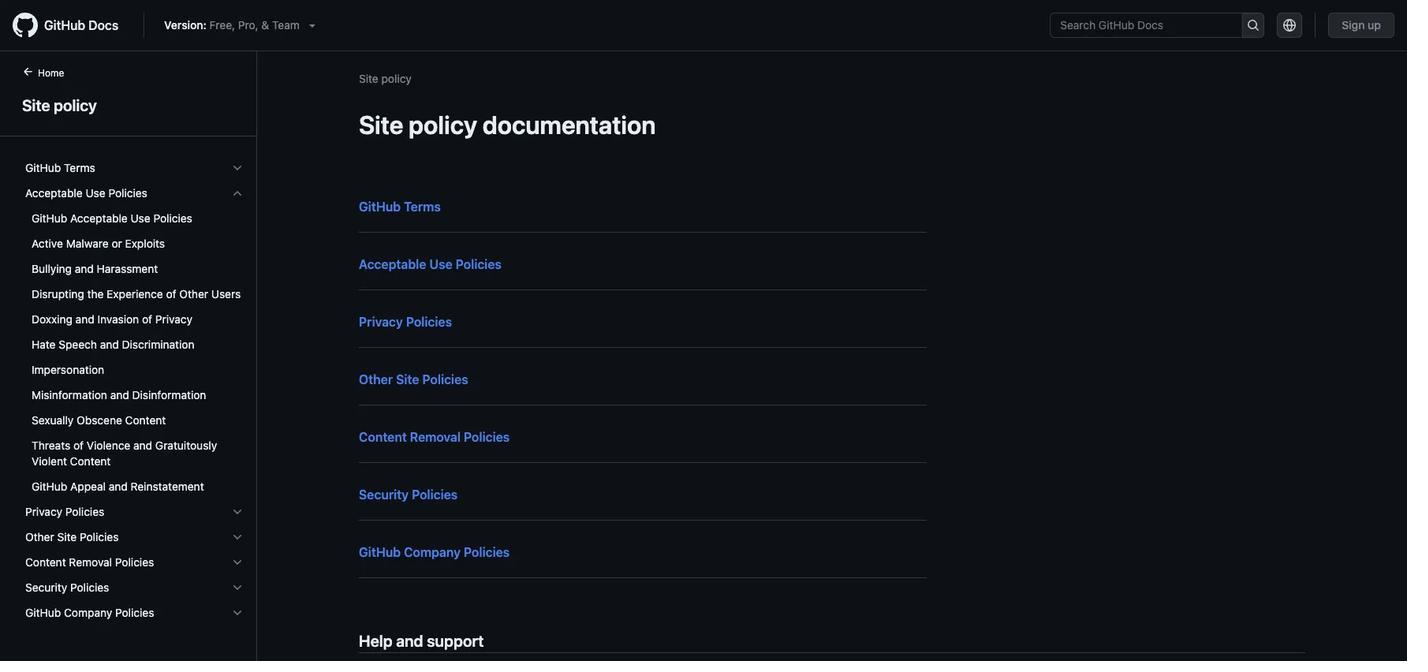 Task type: describe. For each thing, give the bounding box(es) containing it.
disrupting
[[32, 288, 84, 301]]

github acceptable use policies link
[[19, 206, 250, 231]]

security policies inside "dropdown button"
[[25, 581, 109, 594]]

terms inside dropdown button
[[64, 161, 95, 174]]

documentation
[[483, 110, 656, 140]]

version:
[[164, 19, 207, 32]]

of for privacy
[[142, 313, 152, 326]]

&
[[261, 19, 269, 32]]

github terms inside github terms dropdown button
[[25, 161, 95, 174]]

github terms button
[[19, 155, 250, 181]]

experience
[[107, 288, 163, 301]]

github inside github terms dropdown button
[[25, 161, 61, 174]]

github company policies button
[[19, 600, 250, 626]]

impersonation
[[32, 363, 104, 376]]

malware
[[66, 237, 109, 250]]

and down impersonation "link"
[[110, 389, 129, 402]]

team
[[272, 19, 300, 32]]

sign up
[[1342, 19, 1381, 32]]

acceptable use policies element for github terms
[[13, 181, 256, 499]]

threats
[[32, 439, 70, 452]]

github appeal and reinstatement
[[32, 480, 204, 493]]

harassment
[[97, 262, 158, 275]]

0 vertical spatial github company policies
[[359, 545, 510, 560]]

site policy documentation
[[359, 110, 656, 140]]

security policies link
[[359, 487, 458, 502]]

exploits
[[125, 237, 165, 250]]

policy for the leftmost site policy link
[[54, 95, 97, 114]]

policies inside "dropdown button"
[[70, 581, 109, 594]]

privacy inside privacy policies dropdown button
[[25, 505, 62, 518]]

0 horizontal spatial site policy
[[22, 95, 97, 114]]

github acceptable use policies
[[32, 212, 192, 225]]

misinformation and disinformation link
[[19, 383, 250, 408]]

policy for rightmost site policy link
[[381, 72, 412, 85]]

github inside github docs link
[[44, 18, 85, 33]]

sc 9kayk9 0 image for acceptable use policies
[[231, 187, 244, 200]]

version: free, pro, & team
[[164, 19, 300, 32]]

threats of violence and gratuitously violent content link
[[19, 433, 250, 474]]

sc 9kayk9 0 image for security policies
[[231, 581, 244, 594]]

content removal policies link
[[359, 430, 510, 445]]

bullying and harassment
[[32, 262, 158, 275]]

sexually
[[32, 414, 74, 427]]

1 horizontal spatial other site policies
[[359, 372, 468, 387]]

home link
[[16, 65, 89, 81]]

acceptable use policies link
[[359, 257, 502, 272]]

sexually obscene content link
[[19, 408, 250, 433]]

Search GitHub Docs search field
[[1051, 13, 1242, 37]]

privacy policies inside dropdown button
[[25, 505, 104, 518]]

acceptable use policies element for acceptable use policies
[[13, 206, 256, 499]]

reinstatement
[[131, 480, 204, 493]]

select language: current language is english image
[[1284, 19, 1296, 32]]

bullying
[[32, 262, 72, 275]]

free,
[[210, 19, 235, 32]]

content removal policies button
[[19, 550, 250, 575]]

threats of violence and gratuitously violent content
[[32, 439, 217, 468]]

github appeal and reinstatement link
[[19, 474, 250, 499]]

pro,
[[238, 19, 258, 32]]

github inside github appeal and reinstatement link
[[32, 480, 67, 493]]

1 horizontal spatial company
[[404, 545, 461, 560]]

active
[[32, 237, 63, 250]]

help and support
[[359, 631, 484, 650]]

of inside threats of violence and gratuitously violent content
[[73, 439, 84, 452]]

1 horizontal spatial acceptable use policies
[[359, 257, 502, 272]]

doxxing
[[32, 313, 73, 326]]

0 vertical spatial site policy
[[359, 72, 412, 85]]

0 vertical spatial privacy policies
[[359, 314, 452, 329]]

and right appeal in the bottom of the page
[[109, 480, 128, 493]]

violence
[[87, 439, 130, 452]]

and up the speech
[[75, 313, 94, 326]]

sc 9kayk9 0 image for github terms
[[231, 162, 244, 174]]

sc 9kayk9 0 image for privacy policies
[[231, 506, 244, 518]]



Task type: vqa. For each thing, say whether or not it's contained in the screenshot.
"Acceptable Use Policies" link
yes



Task type: locate. For each thing, give the bounding box(es) containing it.
privacy up discrimination on the bottom
[[155, 313, 192, 326]]

github company policies link
[[359, 545, 510, 560]]

and down sexually obscene content link
[[133, 439, 152, 452]]

obscene
[[77, 414, 122, 427]]

0 vertical spatial other site policies
[[359, 372, 468, 387]]

1 vertical spatial site policy link
[[19, 93, 237, 117]]

the
[[87, 288, 104, 301]]

support
[[427, 631, 484, 650]]

use
[[86, 187, 105, 200], [131, 212, 150, 225], [430, 257, 453, 272]]

of right the threats on the left of the page
[[73, 439, 84, 452]]

removal inside content removal policies dropdown button
[[69, 556, 112, 569]]

0 horizontal spatial other site policies
[[25, 531, 119, 544]]

doxxing and invasion of privacy
[[32, 313, 192, 326]]

github inside github company policies dropdown button
[[25, 606, 61, 619]]

acceptable use policies inside dropdown button
[[25, 187, 147, 200]]

use up exploits
[[131, 212, 150, 225]]

0 vertical spatial github terms
[[25, 161, 95, 174]]

speech
[[59, 338, 97, 351]]

1 vertical spatial site policy
[[22, 95, 97, 114]]

content removal policies down "other site policies" dropdown button
[[25, 556, 154, 569]]

other left the users
[[179, 288, 208, 301]]

0 horizontal spatial use
[[86, 187, 105, 200]]

privacy policies down appeal in the bottom of the page
[[25, 505, 104, 518]]

privacy policies link
[[359, 314, 452, 329]]

0 vertical spatial sc 9kayk9 0 image
[[231, 531, 244, 544]]

1 horizontal spatial security policies
[[359, 487, 458, 502]]

1 vertical spatial company
[[64, 606, 112, 619]]

sc 9kayk9 0 image for github company policies
[[231, 607, 244, 619]]

of down disrupting the experience of other users
[[142, 313, 152, 326]]

security policies up the github company policies link
[[359, 487, 458, 502]]

site policy element
[[0, 64, 257, 660]]

github terms up acceptable use policies link
[[359, 199, 441, 214]]

policy inside site policy link
[[54, 95, 97, 114]]

hate speech and discrimination link
[[19, 332, 250, 357]]

other site policies down privacy policies link
[[359, 372, 468, 387]]

0 vertical spatial company
[[404, 545, 461, 560]]

acceptable down github terms link
[[359, 257, 426, 272]]

1 vertical spatial security policies
[[25, 581, 109, 594]]

security policies button
[[19, 575, 250, 600]]

1 horizontal spatial security
[[359, 487, 409, 502]]

removal down "other site policies" dropdown button
[[69, 556, 112, 569]]

0 horizontal spatial github company policies
[[25, 606, 154, 619]]

1 horizontal spatial site policy link
[[359, 72, 412, 85]]

active malware or exploits link
[[19, 231, 250, 256]]

of for other
[[166, 288, 176, 301]]

use inside dropdown button
[[86, 187, 105, 200]]

1 vertical spatial sc 9kayk9 0 image
[[231, 581, 244, 594]]

invasion
[[97, 313, 139, 326]]

0 horizontal spatial terms
[[64, 161, 95, 174]]

1 vertical spatial acceptable use policies
[[359, 257, 502, 272]]

1 vertical spatial other
[[359, 372, 393, 387]]

2 vertical spatial sc 9kayk9 0 image
[[231, 607, 244, 619]]

github inside 'github acceptable use policies' link
[[32, 212, 67, 225]]

2 vertical spatial use
[[430, 257, 453, 272]]

0 horizontal spatial site policy link
[[19, 93, 237, 117]]

0 horizontal spatial github terms
[[25, 161, 95, 174]]

sexually obscene content
[[32, 414, 166, 427]]

other down violent
[[25, 531, 54, 544]]

1 vertical spatial acceptable
[[70, 212, 128, 225]]

None search field
[[1050, 13, 1265, 38]]

2 vertical spatial of
[[73, 439, 84, 452]]

acceptable
[[25, 187, 83, 200], [70, 212, 128, 225], [359, 257, 426, 272]]

active malware or exploits
[[32, 237, 165, 250]]

other site policies link
[[359, 372, 468, 387]]

sc 9kayk9 0 image inside acceptable use policies dropdown button
[[231, 187, 244, 200]]

0 horizontal spatial acceptable use policies
[[25, 187, 147, 200]]

doxxing and invasion of privacy link
[[19, 307, 250, 332]]

0 vertical spatial security policies
[[359, 487, 458, 502]]

acceptable up active
[[25, 187, 83, 200]]

0 vertical spatial acceptable use policies
[[25, 187, 147, 200]]

other site policies down appeal in the bottom of the page
[[25, 531, 119, 544]]

sc 9kayk9 0 image inside content removal policies dropdown button
[[231, 556, 244, 569]]

github company policies
[[359, 545, 510, 560], [25, 606, 154, 619]]

1 vertical spatial content removal policies
[[25, 556, 154, 569]]

sc 9kayk9 0 image inside github company policies dropdown button
[[231, 607, 244, 619]]

of right experience
[[166, 288, 176, 301]]

site
[[359, 72, 379, 85], [22, 95, 50, 114], [359, 110, 403, 140], [396, 372, 419, 387], [57, 531, 77, 544]]

privacy
[[155, 313, 192, 326], [359, 314, 403, 329], [25, 505, 62, 518]]

home
[[38, 67, 64, 78]]

acceptable use policies up the github acceptable use policies
[[25, 187, 147, 200]]

terms
[[64, 161, 95, 174], [404, 199, 441, 214]]

company down security policies "dropdown button"
[[64, 606, 112, 619]]

acceptable inside dropdown button
[[25, 187, 83, 200]]

terms up the github acceptable use policies
[[64, 161, 95, 174]]

github terms up the github acceptable use policies
[[25, 161, 95, 174]]

content removal policies down other site policies link
[[359, 430, 510, 445]]

search image
[[1247, 19, 1260, 32]]

0 horizontal spatial privacy policies
[[25, 505, 104, 518]]

policy
[[381, 72, 412, 85], [54, 95, 97, 114], [409, 110, 477, 140]]

privacy policies button
[[19, 499, 250, 525]]

acceptable up active malware or exploits
[[70, 212, 128, 225]]

and down "malware" at the left top of the page
[[75, 262, 94, 275]]

1 vertical spatial privacy policies
[[25, 505, 104, 518]]

privacy down violent
[[25, 505, 62, 518]]

company down security policies link at the left of the page
[[404, 545, 461, 560]]

2 sc 9kayk9 0 image from the top
[[231, 187, 244, 200]]

0 horizontal spatial company
[[64, 606, 112, 619]]

sc 9kayk9 0 image for other site policies
[[231, 531, 244, 544]]

sc 9kayk9 0 image inside security policies "dropdown button"
[[231, 581, 244, 594]]

misinformation
[[32, 389, 107, 402]]

1 horizontal spatial site policy
[[359, 72, 412, 85]]

0 vertical spatial content removal policies
[[359, 430, 510, 445]]

help
[[359, 631, 393, 650]]

1 vertical spatial use
[[131, 212, 150, 225]]

github
[[44, 18, 85, 33], [25, 161, 61, 174], [359, 199, 401, 214], [32, 212, 67, 225], [32, 480, 67, 493], [359, 545, 401, 560], [25, 606, 61, 619]]

0 horizontal spatial security
[[25, 581, 67, 594]]

and right help at bottom
[[396, 631, 423, 650]]

disrupting the experience of other users link
[[19, 282, 250, 307]]

other inside "other site policies" dropdown button
[[25, 531, 54, 544]]

bullying and harassment link
[[19, 256, 250, 282]]

sc 9kayk9 0 image for content removal policies
[[231, 556, 244, 569]]

0 horizontal spatial other
[[25, 531, 54, 544]]

1 vertical spatial security
[[25, 581, 67, 594]]

and inside threats of violence and gratuitously violent content
[[133, 439, 152, 452]]

1 horizontal spatial content removal policies
[[359, 430, 510, 445]]

acceptable use policies button
[[19, 181, 250, 206]]

2 sc 9kayk9 0 image from the top
[[231, 581, 244, 594]]

1 horizontal spatial github company policies
[[359, 545, 510, 560]]

1 acceptable use policies element from the top
[[13, 181, 256, 499]]

security
[[359, 487, 409, 502], [25, 581, 67, 594]]

1 vertical spatial of
[[142, 313, 152, 326]]

1 vertical spatial terms
[[404, 199, 441, 214]]

hate
[[32, 338, 56, 351]]

privacy inside doxxing and invasion of privacy link
[[155, 313, 192, 326]]

1 vertical spatial removal
[[69, 556, 112, 569]]

security policies down content removal policies dropdown button
[[25, 581, 109, 594]]

other inside the disrupting the experience of other users link
[[179, 288, 208, 301]]

github docs link
[[13, 13, 131, 38]]

0 vertical spatial of
[[166, 288, 176, 301]]

2 horizontal spatial use
[[430, 257, 453, 272]]

2 horizontal spatial of
[[166, 288, 176, 301]]

1 horizontal spatial terms
[[404, 199, 441, 214]]

gratuitously
[[155, 439, 217, 452]]

1 horizontal spatial privacy policies
[[359, 314, 452, 329]]

sc 9kayk9 0 image inside "other site policies" dropdown button
[[231, 531, 244, 544]]

terms up acceptable use policies link
[[404, 199, 441, 214]]

content
[[125, 414, 166, 427], [359, 430, 407, 445], [70, 455, 111, 468], [25, 556, 66, 569]]

acceptable use policies element containing github acceptable use policies
[[13, 206, 256, 499]]

acceptable use policies element
[[13, 181, 256, 499], [13, 206, 256, 499]]

0 vertical spatial acceptable
[[25, 187, 83, 200]]

2 vertical spatial acceptable
[[359, 257, 426, 272]]

0 vertical spatial security
[[359, 487, 409, 502]]

github company policies down security policies link at the left of the page
[[359, 545, 510, 560]]

2 acceptable use policies element from the top
[[13, 206, 256, 499]]

sc 9kayk9 0 image inside github terms dropdown button
[[231, 162, 244, 174]]

0 horizontal spatial content removal policies
[[25, 556, 154, 569]]

disinformation
[[132, 389, 206, 402]]

0 horizontal spatial removal
[[69, 556, 112, 569]]

sc 9kayk9 0 image
[[231, 162, 244, 174], [231, 187, 244, 200], [231, 506, 244, 518], [231, 556, 244, 569]]

removal
[[410, 430, 461, 445], [69, 556, 112, 569]]

github company policies inside dropdown button
[[25, 606, 154, 619]]

security inside "dropdown button"
[[25, 581, 67, 594]]

4 sc 9kayk9 0 image from the top
[[231, 556, 244, 569]]

users
[[211, 288, 241, 301]]

2 horizontal spatial other
[[359, 372, 393, 387]]

content removal policies
[[359, 430, 510, 445], [25, 556, 154, 569]]

github terms
[[25, 161, 95, 174], [359, 199, 441, 214]]

and
[[75, 262, 94, 275], [75, 313, 94, 326], [100, 338, 119, 351], [110, 389, 129, 402], [133, 439, 152, 452], [109, 480, 128, 493], [396, 631, 423, 650]]

acceptable use policies
[[25, 187, 147, 200], [359, 257, 502, 272]]

github company policies down security policies "dropdown button"
[[25, 606, 154, 619]]

violent
[[32, 455, 67, 468]]

sign
[[1342, 19, 1365, 32]]

2 vertical spatial other
[[25, 531, 54, 544]]

and inside "link"
[[75, 262, 94, 275]]

2 horizontal spatial privacy
[[359, 314, 403, 329]]

appeal
[[70, 480, 106, 493]]

content inside threats of violence and gratuitously violent content
[[70, 455, 111, 468]]

acceptable use policies element containing acceptable use policies
[[13, 181, 256, 499]]

and down doxxing and invasion of privacy
[[100, 338, 119, 351]]

1 sc 9kayk9 0 image from the top
[[231, 162, 244, 174]]

other down privacy policies link
[[359, 372, 393, 387]]

security policies
[[359, 487, 458, 502], [25, 581, 109, 594]]

impersonation link
[[19, 357, 250, 383]]

site policy
[[359, 72, 412, 85], [22, 95, 97, 114]]

1 horizontal spatial github terms
[[359, 199, 441, 214]]

3 sc 9kayk9 0 image from the top
[[231, 506, 244, 518]]

0 vertical spatial site policy link
[[359, 72, 412, 85]]

sc 9kayk9 0 image
[[231, 531, 244, 544], [231, 581, 244, 594], [231, 607, 244, 619]]

sc 9kayk9 0 image inside privacy policies dropdown button
[[231, 506, 244, 518]]

acceptable use policies up privacy policies link
[[359, 257, 502, 272]]

misinformation and disinformation
[[32, 389, 206, 402]]

use up privacy policies link
[[430, 257, 453, 272]]

1 horizontal spatial other
[[179, 288, 208, 301]]

site inside dropdown button
[[57, 531, 77, 544]]

of
[[166, 288, 176, 301], [142, 313, 152, 326], [73, 439, 84, 452]]

sign up link
[[1329, 13, 1395, 38]]

1 horizontal spatial of
[[142, 313, 152, 326]]

0 vertical spatial terms
[[64, 161, 95, 174]]

1 horizontal spatial removal
[[410, 430, 461, 445]]

discrimination
[[122, 338, 194, 351]]

0 vertical spatial removal
[[410, 430, 461, 445]]

policies
[[108, 187, 147, 200], [153, 212, 192, 225], [456, 257, 502, 272], [406, 314, 452, 329], [422, 372, 468, 387], [464, 430, 510, 445], [412, 487, 458, 502], [65, 505, 104, 518], [80, 531, 119, 544], [464, 545, 510, 560], [115, 556, 154, 569], [70, 581, 109, 594], [115, 606, 154, 619]]

0 vertical spatial other
[[179, 288, 208, 301]]

disrupting the experience of other users
[[32, 288, 241, 301]]

company inside github company policies dropdown button
[[64, 606, 112, 619]]

privacy policies
[[359, 314, 452, 329], [25, 505, 104, 518]]

hate speech and discrimination
[[32, 338, 194, 351]]

0 horizontal spatial of
[[73, 439, 84, 452]]

other site policies button
[[19, 525, 250, 550]]

docs
[[89, 18, 118, 33]]

3 sc 9kayk9 0 image from the top
[[231, 607, 244, 619]]

use up the github acceptable use policies
[[86, 187, 105, 200]]

0 horizontal spatial privacy
[[25, 505, 62, 518]]

0 vertical spatial use
[[86, 187, 105, 200]]

or
[[112, 237, 122, 250]]

removal down other site policies link
[[410, 430, 461, 445]]

other site policies
[[359, 372, 468, 387], [25, 531, 119, 544]]

company
[[404, 545, 461, 560], [64, 606, 112, 619]]

privacy up other site policies link
[[359, 314, 403, 329]]

0 horizontal spatial security policies
[[25, 581, 109, 594]]

other
[[179, 288, 208, 301], [359, 372, 393, 387], [25, 531, 54, 544]]

content inside dropdown button
[[25, 556, 66, 569]]

1 horizontal spatial use
[[131, 212, 150, 225]]

1 sc 9kayk9 0 image from the top
[[231, 531, 244, 544]]

github docs
[[44, 18, 118, 33]]

triangle down image
[[306, 19, 319, 32]]

other site policies inside "other site policies" dropdown button
[[25, 531, 119, 544]]

privacy policies up other site policies link
[[359, 314, 452, 329]]

1 vertical spatial github terms
[[359, 199, 441, 214]]

1 vertical spatial github company policies
[[25, 606, 154, 619]]

content removal policies inside dropdown button
[[25, 556, 154, 569]]

github terms link
[[359, 199, 441, 214]]

up
[[1368, 19, 1381, 32]]

1 vertical spatial other site policies
[[25, 531, 119, 544]]

1 horizontal spatial privacy
[[155, 313, 192, 326]]



